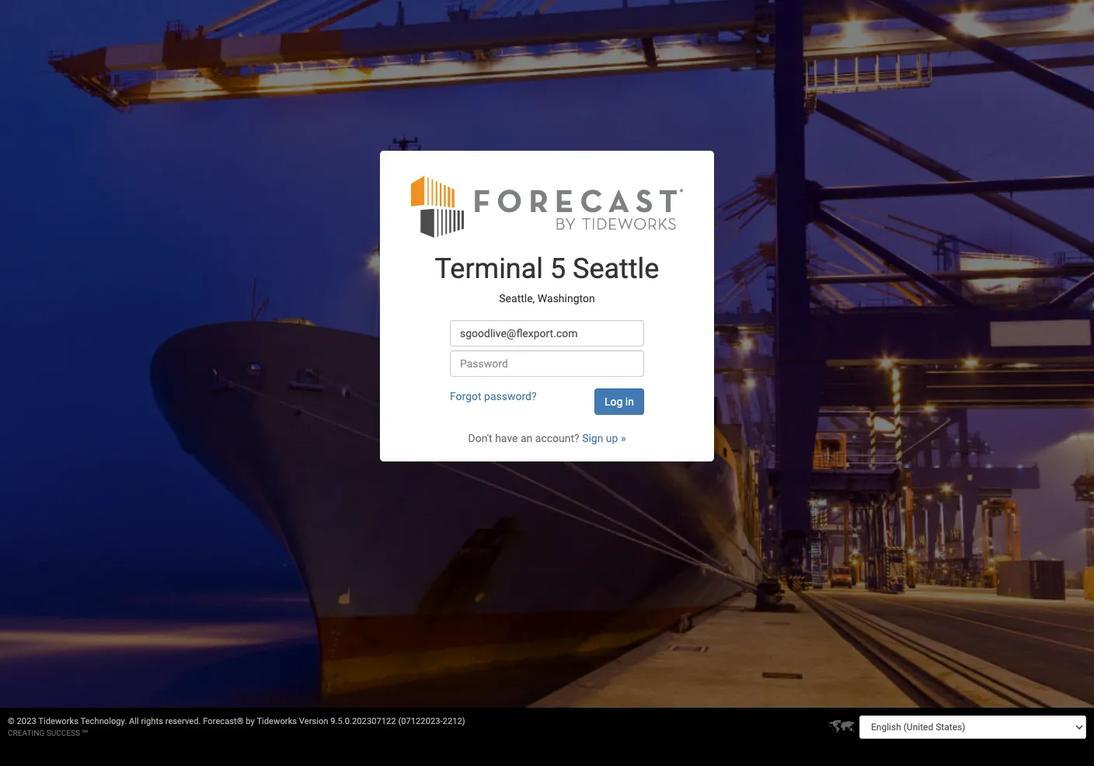Task type: describe. For each thing, give the bounding box(es) containing it.
seattle
[[573, 253, 659, 286]]

have
[[495, 432, 518, 445]]

creating
[[8, 729, 45, 738]]

Email or username text field
[[450, 321, 644, 347]]

terminal
[[435, 253, 543, 286]]

(07122023-
[[398, 717, 443, 727]]

9.5.0.202307122
[[331, 717, 396, 727]]

forecast®
[[203, 717, 244, 727]]

℠
[[82, 729, 88, 738]]

2212)
[[443, 717, 465, 727]]

up
[[606, 432, 618, 445]]

don't have an account? sign up »
[[468, 432, 626, 445]]

forgot password? link
[[450, 391, 537, 403]]

by
[[246, 717, 255, 727]]

forecast® by tideworks image
[[411, 174, 683, 239]]

sign
[[582, 432, 604, 445]]

an
[[521, 432, 533, 445]]

reserved.
[[165, 717, 201, 727]]

version
[[299, 717, 328, 727]]



Task type: vqa. For each thing, say whether or not it's contained in the screenshot.
Email or username text box
yes



Task type: locate. For each thing, give the bounding box(es) containing it.
»
[[621, 432, 626, 445]]

account?
[[535, 432, 580, 445]]

0 horizontal spatial tideworks
[[38, 717, 78, 727]]

1 tideworks from the left
[[38, 717, 78, 727]]

success
[[46, 729, 80, 738]]

sign up » link
[[582, 432, 626, 445]]

1 horizontal spatial tideworks
[[257, 717, 297, 727]]

5
[[550, 253, 566, 286]]

2023
[[17, 717, 36, 727]]

washington
[[538, 292, 595, 305]]

tideworks
[[38, 717, 78, 727], [257, 717, 297, 727]]

terminal 5 seattle seattle, washington
[[435, 253, 659, 305]]

forgot password? log in
[[450, 391, 634, 408]]

© 2023 tideworks technology. all rights reserved. forecast® by tideworks version 9.5.0.202307122 (07122023-2212) creating success ℠
[[8, 717, 465, 738]]

2 tideworks from the left
[[257, 717, 297, 727]]

tideworks right by on the left bottom of the page
[[257, 717, 297, 727]]

rights
[[141, 717, 163, 727]]

don't
[[468, 432, 493, 445]]

technology.
[[80, 717, 127, 727]]

password?
[[484, 391, 537, 403]]

seattle,
[[499, 292, 535, 305]]

all
[[129, 717, 139, 727]]

log
[[605, 396, 623, 408]]

©
[[8, 717, 15, 727]]

tideworks up the success
[[38, 717, 78, 727]]

in
[[626, 396, 634, 408]]

Password password field
[[450, 351, 644, 377]]

forgot
[[450, 391, 482, 403]]

log in button
[[595, 389, 644, 415]]



